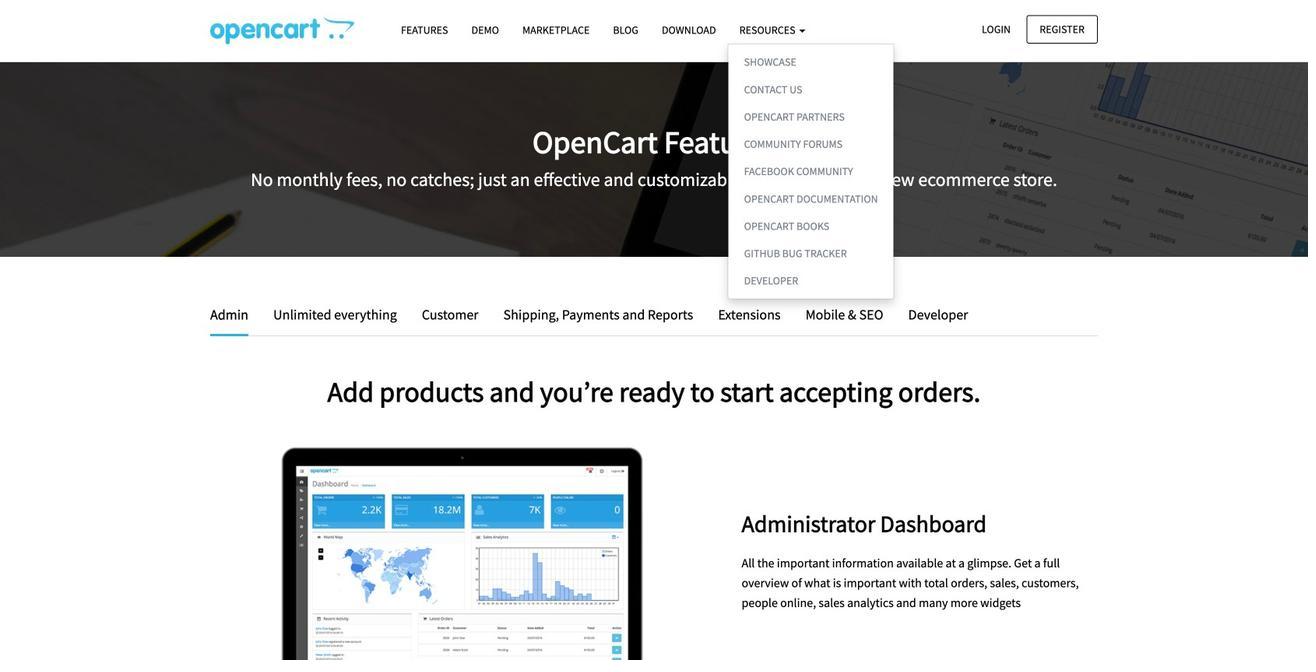 Task type: describe. For each thing, give the bounding box(es) containing it.
administrator dashboard image
[[210, 448, 718, 660]]



Task type: vqa. For each thing, say whether or not it's contained in the screenshot.
Administrator Dashboard image
yes



Task type: locate. For each thing, give the bounding box(es) containing it.
opencart - features image
[[210, 16, 354, 44]]



